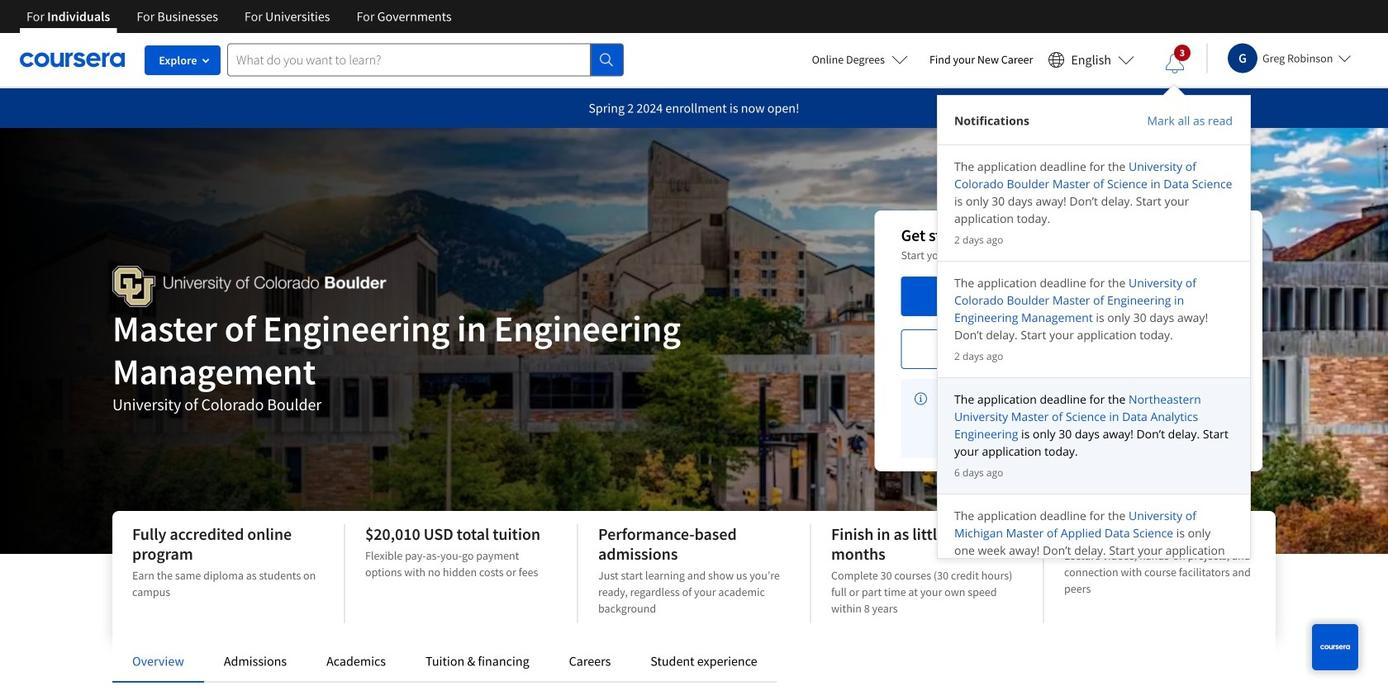 Task type: vqa. For each thing, say whether or not it's contained in the screenshot.
Coursera Plus Image
no



Task type: describe. For each thing, give the bounding box(es) containing it.
What do you want to learn? text field
[[227, 43, 591, 76]]

banner navigation
[[13, 0, 465, 33]]



Task type: locate. For each thing, give the bounding box(es) containing it.
coursera image
[[20, 46, 125, 73]]

None search field
[[227, 43, 624, 76]]

university of colorado boulder logo image
[[112, 266, 386, 307]]



